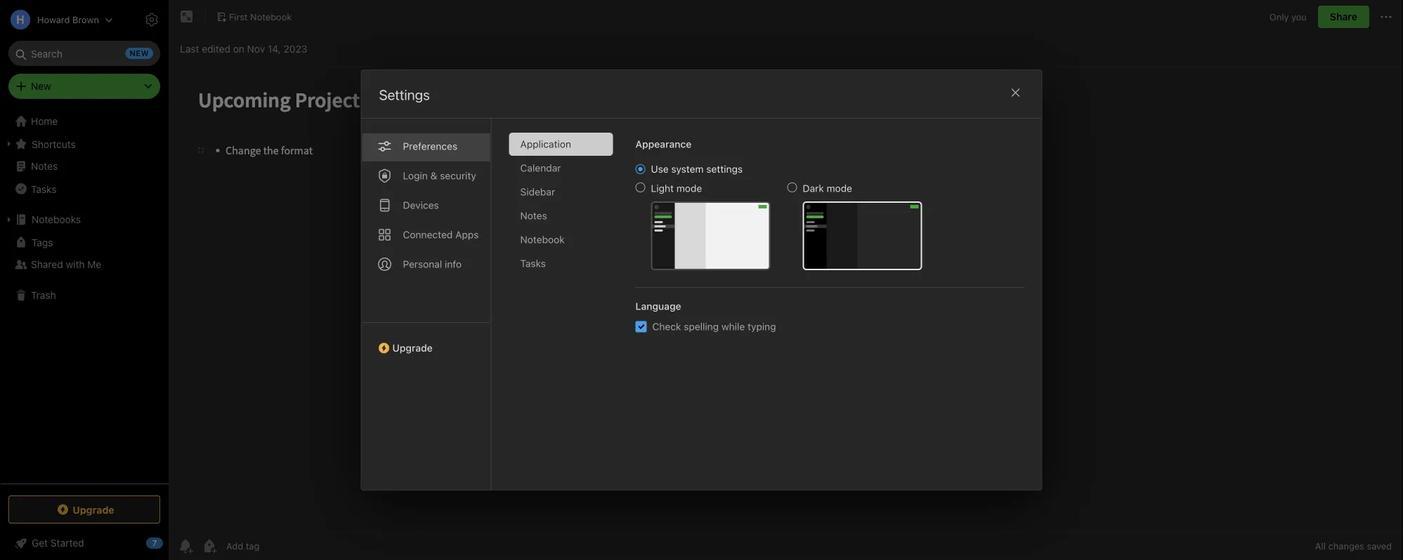 Task type: locate. For each thing, give the bounding box(es) containing it.
shared
[[31, 259, 63, 271]]

light
[[651, 183, 674, 194]]

notebook inside tab
[[520, 234, 565, 246]]

0 vertical spatial upgrade button
[[362, 323, 491, 360]]

notes down sidebar
[[520, 210, 547, 222]]

notes down shortcuts
[[31, 161, 58, 172]]

1 horizontal spatial mode
[[827, 183, 852, 194]]

1 mode from the left
[[677, 183, 702, 194]]

upgrade
[[392, 343, 433, 354], [73, 504, 114, 516]]

share button
[[1318, 6, 1370, 28]]

tree
[[0, 110, 169, 483]]

check
[[652, 321, 681, 333]]

note window element
[[169, 0, 1403, 561]]

shortcuts button
[[0, 133, 168, 155]]

mode for light mode
[[677, 183, 702, 194]]

spelling
[[684, 321, 719, 333]]

use system settings
[[651, 163, 743, 175]]

saved
[[1367, 541, 1392, 552]]

tasks
[[31, 183, 56, 195], [520, 258, 546, 269]]

1 vertical spatial tasks
[[520, 258, 546, 269]]

notebook up 14,
[[250, 11, 292, 22]]

1 horizontal spatial upgrade button
[[362, 323, 491, 360]]

settings
[[706, 163, 743, 175]]

None search field
[[18, 41, 150, 66]]

0 horizontal spatial tab list
[[362, 119, 492, 490]]

tasks down the notebook tab
[[520, 258, 546, 269]]

mode
[[677, 183, 702, 194], [827, 183, 852, 194]]

notebooks
[[32, 214, 81, 226]]

preferences
[[403, 141, 458, 152]]

2023
[[284, 43, 307, 55]]

1 horizontal spatial tab list
[[509, 133, 624, 490]]

0 horizontal spatial notes
[[31, 161, 58, 172]]

1 horizontal spatial notes
[[520, 210, 547, 222]]

tasks up notebooks
[[31, 183, 56, 195]]

0 vertical spatial notes
[[31, 161, 58, 172]]

upgrade button
[[362, 323, 491, 360], [8, 496, 160, 524]]

with
[[66, 259, 85, 271]]

while
[[722, 321, 745, 333]]

notebook down notes tab
[[520, 234, 565, 246]]

home link
[[0, 110, 169, 133]]

only
[[1270, 11, 1289, 22]]

you
[[1292, 11, 1307, 22]]

system
[[671, 163, 704, 175]]

on
[[233, 43, 244, 55]]

2 mode from the left
[[827, 183, 852, 194]]

tab list containing application
[[509, 133, 624, 490]]

tab list containing preferences
[[362, 119, 492, 490]]

personal
[[403, 259, 442, 270]]

0 horizontal spatial upgrade button
[[8, 496, 160, 524]]

settings image
[[143, 11, 160, 28]]

trash link
[[0, 285, 168, 307]]

1 horizontal spatial upgrade
[[392, 343, 433, 354]]

tree containing home
[[0, 110, 169, 483]]

add tag image
[[201, 538, 218, 555]]

light mode
[[651, 183, 702, 194]]

expand note image
[[178, 8, 195, 25]]

1 vertical spatial upgrade
[[73, 504, 114, 516]]

Note Editor text field
[[169, 67, 1403, 532]]

option group
[[636, 163, 922, 271]]

mode down the system at the top
[[677, 183, 702, 194]]

first notebook button
[[212, 7, 297, 27]]

0 vertical spatial upgrade
[[392, 343, 433, 354]]

trash
[[31, 290, 56, 301]]

notebook tab
[[509, 228, 613, 252]]

only you
[[1270, 11, 1307, 22]]

0 vertical spatial notebook
[[250, 11, 292, 22]]

appearance
[[636, 138, 692, 150]]

0 vertical spatial tasks
[[31, 183, 56, 195]]

1 vertical spatial notebook
[[520, 234, 565, 246]]

shared with me link
[[0, 254, 168, 276]]

first notebook
[[229, 11, 292, 22]]

shared with me
[[31, 259, 101, 271]]

tags button
[[0, 231, 168, 254]]

sidebar tab
[[509, 181, 613, 204]]

tasks inside button
[[31, 183, 56, 195]]

sidebar
[[520, 186, 555, 198]]

1 vertical spatial upgrade button
[[8, 496, 160, 524]]

1 horizontal spatial tasks
[[520, 258, 546, 269]]

tags
[[32, 237, 53, 248]]

tab list
[[362, 119, 492, 490], [509, 133, 624, 490]]

application tab
[[509, 133, 613, 156]]

0 horizontal spatial mode
[[677, 183, 702, 194]]

typing
[[748, 321, 776, 333]]

notes tab
[[509, 204, 613, 228]]

0 horizontal spatial tasks
[[31, 183, 56, 195]]

upgrade inside tab list
[[392, 343, 433, 354]]

all changes saved
[[1315, 541, 1392, 552]]

notes inside tab
[[520, 210, 547, 222]]

mode right dark
[[827, 183, 852, 194]]

share
[[1330, 11, 1358, 22]]

1 vertical spatial notes
[[520, 210, 547, 222]]

notes
[[31, 161, 58, 172], [520, 210, 547, 222]]

0 horizontal spatial notebook
[[250, 11, 292, 22]]

notes link
[[0, 155, 168, 178]]

0 horizontal spatial upgrade
[[73, 504, 114, 516]]

tab list for application
[[362, 119, 492, 490]]

1 horizontal spatial notebook
[[520, 234, 565, 246]]

login & security
[[403, 170, 476, 182]]

close image
[[1007, 84, 1024, 101]]

notebook
[[250, 11, 292, 22], [520, 234, 565, 246]]



Task type: vqa. For each thing, say whether or not it's contained in the screenshot.
topmost "the"
no



Task type: describe. For each thing, give the bounding box(es) containing it.
devices
[[403, 200, 439, 211]]

home
[[31, 116, 58, 127]]

personal info
[[403, 259, 462, 270]]

notebook inside button
[[250, 11, 292, 22]]

settings
[[379, 86, 430, 103]]

calendar
[[520, 162, 561, 174]]

check spelling while typing
[[652, 321, 776, 333]]

info
[[445, 259, 462, 270]]

me
[[87, 259, 101, 271]]

tasks button
[[0, 178, 168, 200]]

Light mode radio
[[636, 183, 645, 193]]

connected apps
[[403, 229, 479, 241]]

last
[[180, 43, 199, 55]]

notes inside tree
[[31, 161, 58, 172]]

expand notebooks image
[[4, 214, 15, 226]]

tasks inside tab
[[520, 258, 546, 269]]

new button
[[8, 74, 160, 99]]

edited
[[202, 43, 230, 55]]

add a reminder image
[[177, 538, 194, 555]]

use
[[651, 163, 669, 175]]

connected
[[403, 229, 453, 241]]

application
[[520, 138, 571, 150]]

option group containing use system settings
[[636, 163, 922, 271]]

tasks tab
[[509, 252, 613, 275]]

shortcuts
[[32, 138, 76, 150]]

notebooks link
[[0, 209, 168, 231]]

all
[[1315, 541, 1326, 552]]

first
[[229, 11, 248, 22]]

last edited on nov 14, 2023
[[180, 43, 307, 55]]

Use system settings radio
[[636, 164, 645, 174]]

nov
[[247, 43, 265, 55]]

apps
[[455, 229, 479, 241]]

Check spelling while typing checkbox
[[636, 321, 647, 333]]

dark
[[803, 183, 824, 194]]

Search text field
[[18, 41, 150, 66]]

language
[[636, 301, 681, 312]]

login
[[403, 170, 428, 182]]

changes
[[1329, 541, 1365, 552]]

&
[[430, 170, 437, 182]]

Dark mode radio
[[787, 183, 797, 193]]

new
[[31, 80, 51, 92]]

dark mode
[[803, 183, 852, 194]]

14,
[[268, 43, 281, 55]]

upgrade button inside tab list
[[362, 323, 491, 360]]

tab list for appearance
[[509, 133, 624, 490]]

mode for dark mode
[[827, 183, 852, 194]]

security
[[440, 170, 476, 182]]

calendar tab
[[509, 157, 613, 180]]



